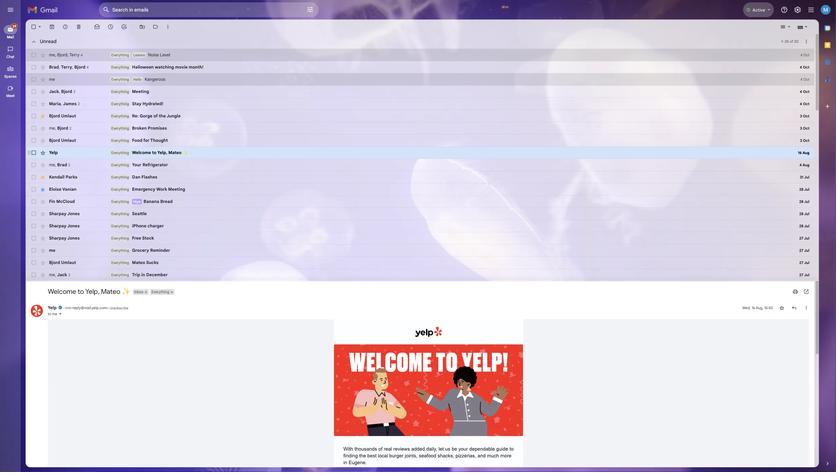 Task type: locate. For each thing, give the bounding box(es) containing it.
bread
[[178, 221, 192, 227]]

2 jones from the top
[[75, 248, 88, 254]]

0 horizontal spatial welcome
[[53, 319, 84, 329]]

row containing yelp
[[29, 163, 837, 176]]

thought
[[167, 153, 186, 159]]

1 vertical spatial to
[[86, 319, 93, 329]]

sharpay jones
[[54, 235, 88, 240], [54, 248, 88, 254], [54, 262, 88, 268]]

, for me , bjord , terry 4
[[61, 58, 62, 64]]

0 vertical spatial 4
[[89, 59, 92, 64]]

7 row from the top
[[29, 136, 837, 149]]

0 horizontal spatial meeting
[[147, 99, 166, 105]]

2 sharpay from the top
[[54, 248, 74, 254]]

everything re: gorge of the jungle
[[124, 126, 201, 132]]

2 vertical spatial sharpay
[[54, 262, 74, 268]]

everything down everything free stock
[[124, 276, 143, 281]]

1 vertical spatial bjord umlaut
[[54, 153, 84, 159]]

everything left leaves
[[124, 58, 143, 64]]

13 row from the top
[[29, 217, 837, 231]]

welcome to yelp, mateo for bottom ✨ icon
[[53, 319, 135, 329]]

unread
[[44, 43, 63, 49]]

yelp logo image
[[462, 363, 491, 374]]

no-
[[74, 339, 81, 344]]

welcome inside row
[[147, 167, 168, 173]]

everything dan flashes
[[124, 194, 175, 200]]

everything emergency work meeting
[[124, 207, 206, 213]]

2 inside the me , bjord 2
[[77, 140, 79, 145]]

bjord umlaut down the me , bjord 2
[[54, 153, 84, 159]]

everything inside everything grocery reminder
[[124, 276, 143, 281]]

0 horizontal spatial to
[[53, 346, 57, 351]]

yelp, down 'thought'
[[175, 167, 186, 173]]

everything left dan
[[124, 194, 143, 199]]

mail navigation
[[0, 22, 24, 472]]

move to image
[[155, 26, 162, 33]]

0 horizontal spatial ✨ image
[[135, 319, 144, 328]]

inbox
[[149, 322, 159, 327]]

bjord umlaut for food
[[54, 153, 84, 159]]

noise level
[[164, 58, 189, 64]]

everything inside everything seattle
[[124, 235, 143, 240]]

eloise
[[54, 207, 68, 213]]

me , jack 2
[[54, 302, 78, 308]]

everything inside "button"
[[168, 322, 188, 327]]

level
[[178, 58, 189, 64]]

2 inside jack , bjord 2
[[81, 99, 84, 104]]

terry
[[77, 58, 88, 64], [68, 72, 80, 77]]

hello
[[148, 86, 157, 91]]

chat heading
[[0, 60, 23, 66]]

1 vertical spatial sharpay
[[54, 248, 74, 254]]

row
[[29, 54, 837, 68], [29, 68, 837, 81], [29, 81, 837, 95], [29, 95, 837, 109], [29, 109, 837, 122], [29, 122, 837, 136], [29, 136, 837, 149], [29, 149, 837, 163], [29, 163, 837, 176], [29, 176, 837, 190], [29, 190, 837, 204], [29, 204, 837, 217], [29, 217, 837, 231], [29, 231, 837, 244], [29, 244, 837, 258], [29, 258, 837, 272], [29, 272, 837, 285], [29, 285, 837, 299], [29, 299, 837, 312]]

mateo
[[187, 167, 202, 173], [147, 289, 161, 295], [112, 319, 134, 329]]

brad down me , bjord , terry 4 at the left top
[[54, 72, 65, 77]]

yelp,
[[175, 167, 186, 173], [95, 319, 110, 329]]

0 vertical spatial sharpay jones
[[54, 235, 88, 240]]

0 vertical spatial brad
[[54, 72, 65, 77]]

12 row from the top
[[29, 204, 837, 217]]

2 bjord umlaut from the top
[[54, 153, 84, 159]]

0 horizontal spatial welcome to yelp, mateo
[[53, 319, 135, 329]]

bjord umlaut for mateo
[[54, 289, 84, 295]]

3 row from the top
[[29, 81, 837, 95]]

everything inside everything food for thought
[[124, 153, 143, 159]]

jones
[[75, 235, 88, 240], [75, 248, 88, 254], [75, 262, 88, 268]]

brad , terry , bjord 4
[[54, 72, 98, 77]]

0 vertical spatial yelp,
[[175, 167, 186, 173]]

umlaut for re: gorge of the jungle
[[68, 126, 84, 132]]

welcome to yelp, mateo inside row
[[147, 167, 203, 173]]

everything down everything grocery reminder
[[124, 289, 143, 294]]

everything free stock
[[124, 262, 171, 268]]

1 horizontal spatial to
[[86, 319, 93, 329]]

unread button
[[31, 40, 65, 53]]

✨ image
[[203, 167, 209, 173], [135, 319, 144, 328]]

everything food for thought
[[124, 153, 186, 159]]

umlaut for mateo sucks
[[68, 289, 84, 295]]

1 vertical spatial welcome to yelp, mateo
[[53, 319, 135, 329]]

4
[[89, 59, 92, 64], [96, 72, 98, 77]]

1 horizontal spatial 4
[[96, 72, 98, 77]]

0 horizontal spatial 4
[[89, 59, 92, 64]]

✨ image inside unread tab panel
[[203, 167, 209, 173]]

<
[[72, 339, 74, 344]]

, for jack , bjord 2
[[65, 99, 67, 105]]

2 umlaut from the top
[[68, 153, 84, 159]]

1 bjord umlaut from the top
[[54, 126, 84, 132]]

sharpay jones for charger
[[54, 248, 88, 254]]

unsubscribe
[[122, 340, 142, 344]]

bjord down me , bjord , terry 4 at the left top
[[83, 72, 95, 77]]

0 vertical spatial jones
[[75, 235, 88, 240]]

everything down everything seattle
[[124, 248, 143, 254]]

welcome for ✨ icon inside the unread tab panel
[[147, 167, 168, 173]]

sharpay jones for stock
[[54, 262, 88, 268]]

bjord umlaut up me , jack 2
[[54, 289, 84, 295]]

1 vertical spatial sharpay jones
[[54, 248, 88, 254]]

1 horizontal spatial welcome
[[147, 167, 168, 173]]

everything inside everything broken promises
[[124, 140, 143, 145]]

2 row from the top
[[29, 68, 837, 81]]

1 horizontal spatial yelp,
[[175, 167, 186, 173]]

0 horizontal spatial yelp,
[[95, 319, 110, 329]]

umlaut down james
[[68, 126, 84, 132]]

welcome up the everything your refrigerator
[[147, 167, 168, 173]]

seattle
[[147, 235, 163, 240]]

1 vertical spatial umlaut
[[68, 153, 84, 159]]

welcome
[[147, 167, 168, 173], [53, 319, 84, 329]]

None checkbox
[[34, 71, 41, 78], [34, 85, 41, 92], [34, 112, 41, 119], [34, 153, 41, 160], [34, 180, 41, 187], [34, 193, 41, 200], [34, 234, 41, 241], [34, 248, 41, 255], [34, 261, 41, 268], [34, 71, 41, 78], [34, 85, 41, 92], [34, 112, 41, 119], [34, 153, 41, 160], [34, 180, 41, 187], [34, 193, 41, 200], [34, 234, 41, 241], [34, 248, 41, 255], [34, 261, 41, 268]]

everything right inbox
[[168, 322, 188, 327]]

brad
[[54, 72, 65, 77], [63, 180, 74, 186]]

to up refrigerator
[[169, 167, 174, 173]]

everything
[[124, 58, 143, 64], [124, 72, 143, 77], [124, 86, 143, 91], [124, 99, 143, 104], [124, 113, 143, 118], [124, 126, 143, 131], [124, 140, 143, 145], [124, 153, 143, 159], [124, 167, 143, 172], [124, 181, 143, 186], [124, 194, 143, 199], [124, 208, 143, 213], [124, 221, 143, 226], [124, 235, 143, 240], [124, 248, 143, 254], [124, 262, 143, 267], [124, 276, 143, 281], [124, 289, 143, 294], [124, 303, 143, 308], [168, 322, 188, 327]]

0 vertical spatial mateo
[[187, 167, 202, 173]]

hiya
[[148, 221, 156, 226]]

9 row from the top
[[29, 163, 837, 176]]

kendall parks
[[54, 194, 86, 200]]

meeting down hello
[[147, 99, 166, 105]]

1 vertical spatial brad
[[63, 180, 74, 186]]

banana
[[159, 221, 177, 227]]

1 vertical spatial 4
[[96, 72, 98, 77]]

eloise vanian
[[54, 207, 85, 213]]

everything left halloween at the top
[[124, 72, 143, 77]]

meeting right work
[[187, 207, 206, 213]]

2 inside me , brad 2
[[76, 181, 78, 186]]

everything inside everything free stock
[[124, 262, 143, 267]]

1 vertical spatial yelp,
[[95, 319, 110, 329]]

2 vertical spatial sharpay jones
[[54, 262, 88, 268]]

row containing brad
[[29, 68, 837, 81]]

terry up brad , terry , bjord 4
[[77, 58, 88, 64]]

6 row from the top
[[29, 122, 837, 136]]

row containing eloise vanian
[[29, 204, 837, 217]]

3 bjord umlaut from the top
[[54, 289, 84, 295]]

0 vertical spatial bjord umlaut
[[54, 126, 84, 132]]

leaves
[[148, 58, 161, 64]]

3 jones from the top
[[75, 262, 88, 268]]

banana bread
[[159, 221, 192, 227]]

everything halloween watching movie month!
[[124, 72, 226, 77]]

row containing fin mccloud
[[29, 217, 837, 231]]

to
[[169, 167, 174, 173], [86, 319, 93, 329], [53, 346, 57, 351]]

meeting
[[147, 99, 166, 105], [187, 207, 206, 213]]

1 jones from the top
[[75, 235, 88, 240]]

stock
[[158, 262, 171, 268]]

Search in emails text field
[[125, 7, 322, 14]]

4 inside me , bjord , terry 4
[[89, 59, 92, 64]]

wed, 1
[[825, 339, 837, 344]]

sharpay for charger
[[54, 248, 74, 254]]

yelp, up reply@mail.yelp.com
[[95, 319, 110, 329]]

18 row from the top
[[29, 285, 837, 299]]

umlaut
[[68, 126, 84, 132], [68, 153, 84, 159], [68, 289, 84, 295]]

1 vertical spatial jones
[[75, 248, 88, 254]]

2 for your
[[76, 181, 78, 186]]

3 umlaut from the top
[[68, 289, 84, 295]]

None checkbox
[[34, 26, 41, 33], [34, 58, 41, 64], [34, 98, 41, 105], [34, 126, 41, 132], [34, 139, 41, 146], [34, 166, 41, 173], [34, 207, 41, 214], [34, 221, 41, 227], [34, 275, 41, 282], [34, 289, 41, 295], [34, 302, 41, 309], [34, 26, 41, 33], [34, 58, 41, 64], [34, 98, 41, 105], [34, 126, 41, 132], [34, 139, 41, 146], [34, 166, 41, 173], [34, 207, 41, 214], [34, 221, 41, 227], [34, 275, 41, 282], [34, 289, 41, 295], [34, 302, 41, 309]]

everything left seattle
[[124, 235, 143, 240]]

bjord down maria , james
[[63, 139, 76, 145]]

1 horizontal spatial welcome to yelp, mateo
[[147, 167, 203, 173]]

everything down everything dan flashes
[[124, 208, 143, 213]]

free
[[147, 262, 157, 268]]

everything broken promises
[[124, 140, 185, 145]]

everything button
[[167, 321, 189, 327]]

1 umlaut from the top
[[68, 126, 84, 132]]

main menu image
[[7, 7, 16, 15]]

terry down me , bjord , terry 4 at the left top
[[68, 72, 80, 77]]

3 sharpay jones from the top
[[54, 262, 88, 268]]

umlaut for food for thought
[[68, 153, 84, 159]]

grocery
[[147, 275, 166, 281]]

4 inside brad , terry , bjord 4
[[96, 72, 98, 77]]

wed, 1 cell
[[825, 339, 837, 345]]

1 vertical spatial jack
[[63, 302, 74, 308]]

everything up everything stay hydrated!
[[124, 99, 143, 104]]

2 vertical spatial umlaut
[[68, 289, 84, 295]]

everything down everything mateo sucks
[[124, 303, 143, 308]]

1 sharpay jones from the top
[[54, 235, 88, 240]]

yelp up me , brad 2
[[54, 167, 64, 173]]

,
[[61, 58, 62, 64], [75, 58, 76, 64], [65, 72, 66, 77], [80, 72, 81, 77], [65, 99, 67, 105], [67, 112, 69, 118], [61, 139, 62, 145], [61, 180, 62, 186], [61, 302, 62, 308]]

everything left the food
[[124, 153, 143, 159]]

row containing jack
[[29, 95, 837, 109]]

row containing kendall parks
[[29, 190, 837, 204]]

2 horizontal spatial to
[[169, 167, 174, 173]]

0 vertical spatial to
[[169, 167, 174, 173]]

welcome for bottom ✨ icon
[[53, 319, 84, 329]]

1 vertical spatial mateo
[[147, 289, 161, 295]]

2 vertical spatial bjord umlaut
[[54, 289, 84, 295]]

yelp cell
[[53, 339, 122, 345]]

me , bjord 2
[[54, 139, 79, 145]]

2 sharpay jones from the top
[[54, 248, 88, 254]]

0 vertical spatial sharpay
[[54, 235, 74, 240]]

everything left free
[[124, 262, 143, 267]]

everything left your
[[124, 181, 143, 186]]

welcome to yelp, mateo for ✨ icon inside the unread tab panel
[[147, 167, 203, 173]]

for
[[159, 153, 166, 159]]

unread tab panel
[[29, 38, 837, 394]]

mail
[[8, 39, 15, 44]]

labels image
[[170, 26, 176, 33]]

report spam image
[[69, 26, 76, 33]]

8 row from the top
[[29, 149, 837, 163]]

brad up kendall parks
[[63, 180, 74, 186]]

halloween
[[147, 72, 171, 77]]

to up yelp cell
[[86, 319, 93, 329]]

welcome to yelp, mateo up the < no-reply@mail.yelp.com
[[53, 319, 135, 329]]

everything down everything meeting
[[124, 113, 143, 118]]

everything mateo sucks
[[124, 289, 176, 295]]

mail heading
[[0, 39, 23, 44]]

2 vertical spatial mateo
[[112, 319, 134, 329]]

everything left re:
[[124, 126, 143, 131]]

umlaut down the me , bjord 2
[[68, 153, 84, 159]]

4 row from the top
[[29, 95, 837, 109]]

to left show details icon
[[53, 346, 57, 351]]

1 horizontal spatial meeting
[[187, 207, 206, 213]]

jones for seattle
[[75, 235, 88, 240]]

welcome to yelp, mateo down 'thought'
[[147, 167, 203, 173]]

bjord down maria
[[54, 126, 67, 132]]

everything left broken
[[124, 140, 143, 145]]

2 horizontal spatial mateo
[[187, 167, 202, 173]]

me , brad 2
[[54, 180, 78, 186]]

0 vertical spatial ✨ image
[[203, 167, 209, 173]]

everything inside everything stay hydrated!
[[124, 113, 143, 118]]

2 vertical spatial jones
[[75, 262, 88, 268]]

welcome up verified sender image
[[53, 319, 84, 329]]

5 row from the top
[[29, 109, 837, 122]]

to me
[[53, 346, 63, 351]]

1 horizontal spatial mateo
[[147, 289, 161, 295]]

yelp up to me
[[53, 339, 63, 345]]

2
[[81, 99, 84, 104], [77, 140, 79, 145], [76, 181, 78, 186], [76, 303, 78, 308]]

0 horizontal spatial mateo
[[112, 319, 134, 329]]

jack
[[54, 99, 65, 105], [63, 302, 74, 308]]

bjord umlaut
[[54, 126, 84, 132], [54, 153, 84, 159], [54, 289, 84, 295]]

bjord up me , jack 2
[[54, 289, 67, 295]]

bjord umlaut down maria , james
[[54, 126, 84, 132]]

0 vertical spatial umlaut
[[68, 126, 84, 132]]

0 vertical spatial welcome to yelp, mateo
[[147, 167, 203, 173]]

0 vertical spatial welcome
[[147, 167, 168, 173]]

11 row from the top
[[29, 190, 837, 204]]

umlaut up me , jack 2
[[68, 289, 84, 295]]

everything up everything meeting
[[124, 86, 143, 91]]

me
[[54, 58, 61, 64], [54, 85, 61, 91], [54, 139, 61, 145], [54, 180, 61, 186], [54, 275, 61, 281], [54, 302, 61, 308], [58, 346, 63, 351]]

0 vertical spatial yelp
[[54, 167, 64, 173]]

3 sharpay from the top
[[54, 262, 74, 268]]

everything inside everything meeting
[[124, 99, 143, 104]]

vanian
[[69, 207, 85, 213]]

1 vertical spatial welcome
[[53, 319, 84, 329]]

Search in emails search field
[[110, 3, 354, 19]]

2 for meeting
[[81, 99, 84, 104]]

0 vertical spatial terry
[[77, 58, 88, 64]]

1 horizontal spatial ✨ image
[[203, 167, 209, 173]]

welcome to yelp image
[[371, 383, 582, 472]]

month!
[[210, 72, 226, 77]]



Task type: vqa. For each thing, say whether or not it's contained in the screenshot.
Labels on the left top of the page
no



Task type: describe. For each thing, give the bounding box(es) containing it.
stay
[[147, 112, 157, 118]]

reply@mail.yelp.com
[[81, 339, 118, 344]]

everything inside everything halloween watching movie month!
[[124, 72, 143, 77]]

kendall
[[54, 194, 72, 200]]

advanced search options image
[[338, 4, 352, 17]]

everything inside everything iphone charger
[[124, 248, 143, 254]]

< no-reply@mail.yelp.com
[[72, 339, 118, 344]]

everything stay hydrated!
[[124, 112, 181, 118]]

iphone
[[147, 248, 163, 254]]

movie
[[194, 72, 208, 77]]

meet heading
[[0, 104, 23, 109]]

inbox button
[[148, 321, 160, 327]]

maria
[[54, 112, 67, 118]]

1 row from the top
[[29, 54, 837, 68]]

19 row from the top
[[29, 299, 837, 312]]

everything seattle
[[124, 235, 163, 240]]

everything down everything food for thought
[[124, 167, 143, 172]]

17 row from the top
[[29, 272, 837, 285]]

food
[[147, 153, 158, 159]]

everything inside everything mateo sucks
[[124, 289, 143, 294]]

bjord umlaut for re:
[[54, 126, 84, 132]]

kangeroos
[[161, 85, 184, 91]]

reminder
[[167, 275, 189, 281]]

sucks
[[162, 289, 176, 295]]

29 link
[[4, 26, 20, 38]]

, for me , brad 2
[[61, 180, 62, 186]]

show details image
[[65, 347, 69, 351]]

broken
[[147, 140, 163, 145]]

everything up everything seattle
[[124, 221, 143, 226]]

1 vertical spatial meeting
[[187, 207, 206, 213]]

, for me , bjord 2
[[61, 139, 62, 145]]

parks
[[73, 194, 86, 200]]

gmail image
[[31, 4, 68, 18]]

spaces
[[5, 82, 18, 87]]

, for me , jack 2
[[61, 302, 62, 308]]

noise
[[164, 58, 177, 64]]

1 vertical spatial terry
[[68, 72, 80, 77]]

1
[[836, 339, 837, 344]]

spaces heading
[[0, 82, 23, 88]]

wed,
[[825, 339, 835, 344]]

1 sharpay from the top
[[54, 235, 74, 240]]

1 vertical spatial ✨ image
[[135, 319, 144, 328]]

, for maria , james
[[67, 112, 69, 118]]

yelp, inside unread tab panel
[[175, 167, 186, 173]]

4 for bjord
[[96, 72, 98, 77]]

hydrated!
[[158, 112, 181, 118]]

bjord down the me , bjord 2
[[54, 153, 67, 159]]

everything inside the everything re: gorge of the jungle
[[124, 126, 143, 131]]

everything inside the everything your refrigerator
[[124, 181, 143, 186]]

bjord up brad , terry , bjord 4
[[63, 58, 75, 64]]

gorge
[[155, 126, 169, 132]]

everything your refrigerator
[[124, 180, 187, 186]]

maria , james
[[54, 112, 85, 118]]

row containing maria
[[29, 109, 837, 122]]

dan
[[147, 194, 156, 200]]

fin
[[54, 221, 61, 227]]

2 inside me , jack 2
[[76, 303, 78, 308]]

everything iphone charger
[[124, 248, 182, 254]]

chat
[[7, 60, 16, 65]]

sharpay for stock
[[54, 262, 74, 268]]

watching
[[172, 72, 193, 77]]

0 vertical spatial meeting
[[147, 99, 166, 105]]

me , bjord , terry 4
[[54, 58, 92, 64]]

verified sender image
[[64, 339, 69, 344]]

charger
[[164, 248, 182, 254]]

emergency
[[147, 207, 173, 213]]

jones for free stock
[[75, 262, 88, 268]]

1 vertical spatial yelp
[[53, 339, 63, 345]]

fin mccloud
[[54, 221, 83, 227]]

the
[[176, 126, 184, 132]]

refrigerator
[[158, 180, 187, 186]]

archive image
[[54, 26, 61, 33]]

your
[[147, 180, 157, 186]]

16 row from the top
[[29, 258, 837, 272]]

jack , bjord 2
[[54, 99, 84, 105]]

29
[[14, 27, 18, 31]]

14 row from the top
[[29, 231, 837, 244]]

everything meeting
[[124, 99, 166, 105]]

2 vertical spatial to
[[53, 346, 57, 351]]

, for brad , terry , bjord 4
[[65, 72, 66, 77]]

15 row from the top
[[29, 244, 837, 258]]

0 vertical spatial jack
[[54, 99, 65, 105]]

jungle
[[185, 126, 201, 132]]

add to tasks image
[[134, 26, 141, 33]]

4 for terry
[[89, 59, 92, 64]]

meet
[[7, 104, 16, 109]]

flashes
[[157, 194, 175, 200]]

2 for broken
[[77, 140, 79, 145]]

re:
[[147, 126, 154, 132]]

jones for iphone charger
[[75, 248, 88, 254]]

search in emails image
[[112, 5, 124, 17]]

everything inside everything dan flashes
[[124, 194, 143, 199]]

everything inside the everything emergency work meeting
[[124, 208, 143, 213]]

promises
[[164, 140, 185, 145]]

delete image
[[84, 26, 91, 33]]

10 row from the top
[[29, 176, 837, 190]]

of
[[170, 126, 175, 132]]

snooze image
[[119, 26, 126, 33]]

mccloud
[[62, 221, 83, 227]]

work
[[174, 207, 186, 213]]

everything link
[[122, 302, 837, 309]]

to inside unread tab panel
[[169, 167, 174, 173]]

james
[[70, 112, 85, 118]]

yelp inside unread tab panel
[[54, 167, 64, 173]]

mark as read image
[[105, 26, 111, 33]]

unsubscribe link
[[122, 340, 142, 344]]

welcome to yelp, mateo main content
[[29, 22, 837, 472]]

everything grocery reminder
[[124, 275, 189, 281]]

bjord up james
[[68, 99, 80, 105]]



